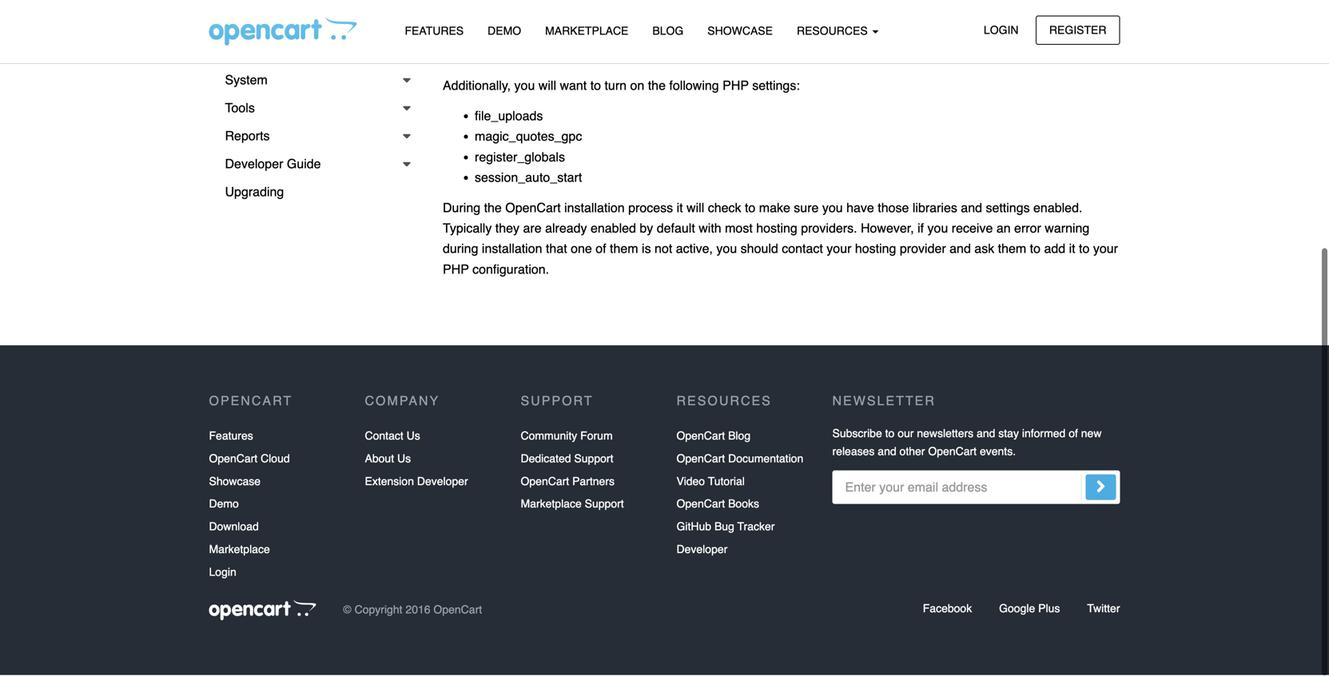 Task type: describe. For each thing, give the bounding box(es) containing it.
warning
[[1045, 223, 1090, 238]]

turn
[[605, 80, 627, 95]]

sales
[[225, 18, 257, 33]]

provider
[[900, 243, 947, 258]]

tutorial
[[708, 477, 745, 490]]

1 your from the left
[[827, 243, 852, 258]]

2016
[[406, 605, 431, 618]]

opencart books link
[[677, 495, 760, 518]]

dedicated support link
[[521, 449, 614, 472]]

to inside subscribe to our newsletters and stay informed of new releases and other opencart events.
[[886, 429, 895, 442]]

Enter your email address text field
[[833, 473, 1121, 506]]

contact us link
[[365, 427, 420, 449]]

opencart books
[[677, 500, 760, 512]]

newsletters
[[918, 429, 974, 442]]

of inside during the opencart installation process it will check to make sure you have those libraries and settings enabled. typically they are already enabled by default with most hosting providers. however, if you receive an error warning during installation that one of them is not active, you should contact your hosting provider and ask them to add it to your php configuration.
[[596, 243, 607, 258]]

have
[[847, 202, 875, 217]]

ziparchive zlib
[[475, 29, 535, 64]]

ziparchive
[[475, 29, 535, 44]]

opencart inside subscribe to our newsletters and stay informed of new releases and other opencart events.
[[929, 447, 977, 460]]

already
[[545, 223, 587, 238]]

our
[[898, 429, 914, 442]]

and down receive
[[950, 243, 972, 258]]

twitter
[[1088, 604, 1121, 617]]

marketing
[[225, 46, 281, 61]]

and up receive
[[962, 202, 983, 217]]

opencart for opencart
[[209, 395, 293, 410]]

1 horizontal spatial demo
[[488, 24, 522, 37]]

©
[[343, 605, 352, 618]]

github bug tracker
[[677, 522, 775, 535]]

developer guide link
[[209, 152, 419, 180]]

marketplace for marketplace link to the right
[[546, 24, 629, 37]]

want
[[560, 80, 587, 95]]

partners
[[573, 477, 615, 490]]

opencart blog
[[677, 431, 751, 444]]

1 vertical spatial login link
[[209, 563, 237, 586]]

settings
[[986, 202, 1031, 217]]

check
[[708, 202, 742, 217]]

php inside during the opencart installation process it will check to make sure you have those libraries and settings enabled. typically they are already enabled by default with most hosting providers. however, if you receive an error warning during installation that one of them is not active, you should contact your hosting provider and ask them to add it to your php configuration.
[[443, 264, 469, 279]]

support for marketplace
[[585, 500, 624, 512]]

most
[[725, 223, 753, 238]]

opencart for opencart documentation
[[677, 454, 726, 467]]

opencart blog link
[[677, 427, 751, 449]]

download
[[209, 522, 259, 535]]

download link
[[209, 518, 259, 540]]

features for opencart cloud
[[209, 431, 253, 444]]

1 them from the left
[[610, 243, 639, 258]]

an
[[997, 223, 1011, 238]]

during the opencart installation process it will check to make sure you have those libraries and settings enabled. typically they are already enabled by default with most hosting providers. however, if you receive an error warning during installation that one of them is not active, you should contact your hosting provider and ask them to add it to your php configuration.
[[443, 202, 1119, 279]]

events.
[[980, 447, 1017, 460]]

add
[[1045, 243, 1066, 258]]

is
[[642, 243, 651, 258]]

us for contact us
[[407, 431, 420, 444]]

github
[[677, 522, 712, 535]]

0 vertical spatial resources
[[797, 24, 871, 37]]

0 vertical spatial will
[[539, 80, 557, 95]]

about us
[[365, 454, 411, 467]]

tools link
[[209, 96, 419, 124]]

google plus link
[[1000, 604, 1061, 617]]

contact
[[365, 431, 404, 444]]

stay
[[999, 429, 1020, 442]]

should
[[741, 243, 779, 258]]

1 vertical spatial developer
[[417, 477, 468, 490]]

system link
[[209, 68, 419, 96]]

copyright
[[355, 605, 403, 618]]

cloud
[[261, 454, 290, 467]]

opencart image
[[209, 602, 316, 622]]

1 horizontal spatial login link
[[971, 16, 1033, 45]]

register link
[[1036, 16, 1121, 45]]

on
[[631, 80, 645, 95]]

extension developer link
[[365, 472, 468, 495]]

login for bottommost "login" 'link'
[[209, 568, 237, 581]]

login for rightmost "login" 'link'
[[984, 24, 1019, 36]]

enabled.
[[1034, 202, 1083, 217]]

marketplace for marketplace support
[[521, 500, 582, 512]]

0 horizontal spatial blog
[[653, 24, 684, 37]]

opencart for opencart cloud
[[209, 454, 258, 467]]

0 vertical spatial support
[[521, 395, 594, 410]]

libraries
[[913, 202, 958, 217]]

video
[[677, 477, 705, 490]]

releases
[[833, 447, 875, 460]]

you up file_uploads
[[515, 80, 535, 95]]

subscribe
[[833, 429, 883, 442]]

support for dedicated
[[575, 454, 614, 467]]

the inside during the opencart installation process it will check to make sure you have those libraries and settings enabled. typically they are already enabled by default with most hosting providers. however, if you receive an error warning during installation that one of them is not active, you should contact your hosting provider and ask them to add it to your php configuration.
[[484, 202, 502, 217]]

dedicated
[[521, 454, 571, 467]]

opencart documentation link
[[677, 449, 804, 472]]

community forum
[[521, 431, 613, 444]]

2 your from the left
[[1094, 243, 1119, 258]]

marketplace support
[[521, 500, 624, 512]]

0 horizontal spatial resources
[[677, 395, 772, 410]]

marketplace support link
[[521, 495, 624, 518]]

0 vertical spatial the
[[648, 80, 666, 95]]

opencart partners
[[521, 477, 615, 490]]

ask
[[975, 243, 995, 258]]

you up providers. on the right of page
[[823, 202, 843, 217]]

error
[[1015, 223, 1042, 238]]

system
[[225, 74, 268, 89]]

by
[[640, 223, 654, 238]]

books
[[729, 500, 760, 512]]

1 horizontal spatial blog
[[729, 431, 751, 444]]

that
[[546, 243, 568, 258]]

make
[[760, 202, 791, 217]]

0 horizontal spatial installation
[[482, 243, 543, 258]]

providers.
[[802, 223, 858, 238]]



Task type: vqa. For each thing, say whether or not it's contained in the screenshot.
in
no



Task type: locate. For each thing, give the bounding box(es) containing it.
to up most
[[745, 202, 756, 217]]

0 vertical spatial login link
[[971, 16, 1033, 45]]

blog up following
[[653, 24, 684, 37]]

1 vertical spatial it
[[1070, 243, 1076, 258]]

additionally,
[[443, 80, 511, 95]]

1 horizontal spatial showcase link
[[696, 17, 785, 45]]

2 horizontal spatial developer
[[677, 545, 728, 558]]

0 vertical spatial php
[[723, 80, 749, 95]]

0 horizontal spatial your
[[827, 243, 852, 258]]

you
[[515, 80, 535, 95], [823, 202, 843, 217], [928, 223, 949, 238], [717, 243, 738, 258]]

© copyright 2016 opencart
[[343, 605, 482, 618]]

google
[[1000, 604, 1036, 617]]

1 vertical spatial hosting
[[856, 243, 897, 258]]

showcase link down opencart cloud
[[209, 472, 261, 495]]

to left add on the right of page
[[1031, 243, 1041, 258]]

marketplace down opencart partners link
[[521, 500, 582, 512]]

1 vertical spatial features link
[[209, 427, 253, 449]]

1 vertical spatial login
[[209, 568, 237, 581]]

0 horizontal spatial features link
[[209, 427, 253, 449]]

default
[[657, 223, 696, 238]]

opencart cloud link
[[209, 449, 290, 472]]

guide
[[287, 158, 321, 173]]

0 vertical spatial features link
[[393, 17, 476, 45]]

1 vertical spatial demo
[[209, 500, 239, 512]]

1 vertical spatial the
[[484, 202, 502, 217]]

0 horizontal spatial showcase link
[[209, 472, 261, 495]]

marketplace for the leftmost marketplace link
[[209, 545, 270, 558]]

1 vertical spatial of
[[1069, 429, 1079, 442]]

reports
[[225, 130, 270, 145]]

0 vertical spatial hosting
[[757, 223, 798, 238]]

2 vertical spatial marketplace
[[209, 545, 270, 558]]

1 horizontal spatial your
[[1094, 243, 1119, 258]]

0 vertical spatial marketplace
[[546, 24, 629, 37]]

0 horizontal spatial login link
[[209, 563, 237, 586]]

contact us
[[365, 431, 420, 444]]

1 horizontal spatial developer
[[417, 477, 468, 490]]

0 vertical spatial demo link
[[476, 17, 534, 45]]

php left settings:
[[723, 80, 749, 95]]

blog link
[[641, 17, 696, 45]]

0 horizontal spatial showcase
[[209, 477, 261, 490]]

1 horizontal spatial features link
[[393, 17, 476, 45]]

will inside during the opencart installation process it will check to make sure you have those libraries and settings enabled. typically they are already enabled by default with most hosting providers. however, if you receive an error warning during installation that one of them is not active, you should contact your hosting provider and ask them to add it to your php configuration.
[[687, 202, 705, 217]]

opencart inside during the opencart installation process it will check to make sure you have those libraries and settings enabled. typically they are already enabled by default with most hosting providers. however, if you receive an error warning during installation that one of them is not active, you should contact your hosting provider and ask them to add it to your php configuration.
[[506, 202, 561, 217]]

features link for opencart cloud
[[209, 427, 253, 449]]

1 horizontal spatial will
[[687, 202, 705, 217]]

you right if
[[928, 223, 949, 238]]

2 them from the left
[[999, 243, 1027, 258]]

opencart for opencart partners
[[521, 477, 570, 490]]

community
[[521, 431, 578, 444]]

extension
[[365, 477, 414, 490]]

opencart up video tutorial
[[677, 454, 726, 467]]

0 horizontal spatial of
[[596, 243, 607, 258]]

facebook link
[[923, 604, 973, 617]]

of right one
[[596, 243, 607, 258]]

sure
[[794, 202, 819, 217]]

your down providers. on the right of page
[[827, 243, 852, 258]]

opencart documentation
[[677, 454, 804, 467]]

support
[[521, 395, 594, 410], [575, 454, 614, 467], [585, 500, 624, 512]]

file_uploads magic_quotes_gpc register_globals session_auto_start
[[475, 110, 582, 187]]

1 vertical spatial showcase link
[[209, 472, 261, 495]]

0 horizontal spatial demo link
[[209, 495, 239, 518]]

blog up opencart documentation
[[729, 431, 751, 444]]

installation up configuration.
[[482, 243, 543, 258]]

showcase up settings:
[[708, 24, 773, 37]]

2 vertical spatial developer
[[677, 545, 728, 558]]

1 horizontal spatial showcase
[[708, 24, 773, 37]]

the right on
[[648, 80, 666, 95]]

marketplace up want
[[546, 24, 629, 37]]

0 vertical spatial demo
[[488, 24, 522, 37]]

0 vertical spatial it
[[677, 202, 683, 217]]

1 horizontal spatial demo link
[[476, 17, 534, 45]]

login link left register link
[[971, 16, 1033, 45]]

1 horizontal spatial hosting
[[856, 243, 897, 258]]

community forum link
[[521, 427, 613, 449]]

of inside subscribe to our newsletters and stay informed of new releases and other opencart events.
[[1069, 429, 1079, 442]]

with
[[699, 223, 722, 238]]

marketplace link down download
[[209, 540, 270, 563]]

new
[[1082, 429, 1102, 442]]

1 vertical spatial will
[[687, 202, 705, 217]]

0 horizontal spatial login
[[209, 568, 237, 581]]

us right about
[[397, 454, 411, 467]]

sales link
[[209, 12, 419, 40]]

1 vertical spatial marketplace link
[[209, 540, 270, 563]]

it right add on the right of page
[[1070, 243, 1076, 258]]

bug
[[715, 522, 735, 535]]

upgrading
[[225, 186, 284, 201]]

1 vertical spatial showcase
[[209, 477, 261, 490]]

2 vertical spatial support
[[585, 500, 624, 512]]

login inside 'link'
[[984, 24, 1019, 36]]

opencart - open source shopping cart solution image
[[209, 17, 357, 46]]

developer up upgrading
[[225, 158, 283, 173]]

active,
[[676, 243, 713, 258]]

demo up download
[[209, 500, 239, 512]]

0 vertical spatial us
[[407, 431, 420, 444]]

those
[[878, 202, 910, 217]]

demo link up download
[[209, 495, 239, 518]]

informed
[[1023, 429, 1066, 442]]

twitter link
[[1088, 604, 1121, 617]]

opencart right 2016
[[434, 605, 482, 618]]

1 vertical spatial php
[[443, 264, 469, 279]]

0 horizontal spatial demo
[[209, 500, 239, 512]]

developer right extension on the left bottom of the page
[[417, 477, 468, 490]]

1 horizontal spatial of
[[1069, 429, 1079, 442]]

tools
[[225, 102, 255, 117]]

features link up zlib
[[393, 17, 476, 45]]

session_auto_start
[[475, 172, 582, 187]]

0 vertical spatial blog
[[653, 24, 684, 37]]

forum
[[581, 431, 613, 444]]

0 vertical spatial developer
[[225, 158, 283, 173]]

hosting down make
[[757, 223, 798, 238]]

dedicated support
[[521, 454, 614, 467]]

if
[[918, 223, 925, 238]]

video tutorial
[[677, 477, 745, 490]]

to left our
[[886, 429, 895, 442]]

opencart cloud
[[209, 454, 290, 467]]

to left turn
[[591, 80, 601, 95]]

us right contact on the bottom left
[[407, 431, 420, 444]]

opencart down newsletters
[[929, 447, 977, 460]]

marketplace down 'download' "link"
[[209, 545, 270, 558]]

hosting down however,
[[856, 243, 897, 258]]

facebook
[[923, 604, 973, 617]]

developer link
[[677, 540, 728, 563]]

them left is
[[610, 243, 639, 258]]

will
[[539, 80, 557, 95], [687, 202, 705, 217]]

features link for demo
[[393, 17, 476, 45]]

settings:
[[753, 80, 800, 95]]

angle right image
[[1097, 479, 1106, 498]]

1 horizontal spatial them
[[999, 243, 1027, 258]]

login left register
[[984, 24, 1019, 36]]

0 horizontal spatial it
[[677, 202, 683, 217]]

showcase
[[708, 24, 773, 37], [209, 477, 261, 490]]

php down during on the top
[[443, 264, 469, 279]]

showcase link up settings:
[[696, 17, 785, 45]]

not
[[655, 243, 673, 258]]

your right add on the right of page
[[1094, 243, 1119, 258]]

features for demo
[[405, 24, 464, 37]]

opencart for opencart blog
[[677, 431, 726, 444]]

0 horizontal spatial php
[[443, 264, 469, 279]]

reports link
[[209, 124, 419, 152]]

1 vertical spatial marketplace
[[521, 500, 582, 512]]

0 horizontal spatial developer
[[225, 158, 283, 173]]

opencart up opencart cloud
[[209, 395, 293, 410]]

demo link up zlib
[[476, 17, 534, 45]]

zlib
[[475, 50, 496, 64]]

opencart
[[506, 202, 561, 217], [209, 395, 293, 410], [677, 431, 726, 444], [929, 447, 977, 460], [209, 454, 258, 467], [677, 454, 726, 467], [521, 477, 570, 490], [677, 500, 726, 512], [434, 605, 482, 618]]

resources
[[797, 24, 871, 37], [677, 395, 772, 410]]

0 horizontal spatial will
[[539, 80, 557, 95]]

opencart left cloud
[[209, 454, 258, 467]]

opencart for opencart books
[[677, 500, 726, 512]]

1 horizontal spatial login
[[984, 24, 1019, 36]]

them down an
[[999, 243, 1027, 258]]

video tutorial link
[[677, 472, 745, 495]]

features inside features link
[[405, 24, 464, 37]]

0 vertical spatial installation
[[565, 202, 625, 217]]

tracker
[[738, 522, 775, 535]]

marketplace link up want
[[534, 17, 641, 45]]

you down most
[[717, 243, 738, 258]]

and
[[962, 202, 983, 217], [950, 243, 972, 258], [977, 429, 996, 442], [878, 447, 897, 460]]

additionally, you will want to turn on the following php settings:
[[443, 80, 800, 95]]

file_uploads
[[475, 110, 543, 125]]

will left want
[[539, 80, 557, 95]]

1 horizontal spatial marketplace link
[[534, 17, 641, 45]]

marketing link
[[209, 40, 419, 68]]

features
[[405, 24, 464, 37], [209, 431, 253, 444]]

1 horizontal spatial installation
[[565, 202, 625, 217]]

0 horizontal spatial them
[[610, 243, 639, 258]]

showcase down opencart cloud link
[[209, 477, 261, 490]]

magic_quotes_gpc
[[475, 131, 582, 146]]

0 vertical spatial features
[[405, 24, 464, 37]]

1 vertical spatial resources
[[677, 395, 772, 410]]

opencart up "are"
[[506, 202, 561, 217]]

us for about us
[[397, 454, 411, 467]]

during
[[443, 243, 479, 258]]

contact
[[782, 243, 824, 258]]

1 horizontal spatial features
[[405, 24, 464, 37]]

features up opencart cloud
[[209, 431, 253, 444]]

developer for developer guide
[[225, 158, 283, 173]]

1 vertical spatial demo link
[[209, 495, 239, 518]]

and left other
[[878, 447, 897, 460]]

0 horizontal spatial features
[[209, 431, 253, 444]]

0 vertical spatial of
[[596, 243, 607, 258]]

following
[[670, 80, 719, 95]]

will up with
[[687, 202, 705, 217]]

installation up the enabled
[[565, 202, 625, 217]]

the up they
[[484, 202, 502, 217]]

1 horizontal spatial resources
[[797, 24, 871, 37]]

plus
[[1039, 604, 1061, 617]]

demo up zlib
[[488, 24, 522, 37]]

1 vertical spatial support
[[575, 454, 614, 467]]

it
[[677, 202, 683, 217], [1070, 243, 1076, 258]]

opencart down dedicated
[[521, 477, 570, 490]]

0 horizontal spatial marketplace link
[[209, 540, 270, 563]]

features link up opencart cloud
[[209, 427, 253, 449]]

opencart partners link
[[521, 472, 615, 495]]

newsletter
[[833, 395, 936, 410]]

other
[[900, 447, 926, 460]]

0 vertical spatial showcase link
[[696, 17, 785, 45]]

one
[[571, 243, 592, 258]]

opencart up github
[[677, 500, 726, 512]]

installation
[[565, 202, 625, 217], [482, 243, 543, 258]]

register_globals
[[475, 151, 565, 166]]

1 vertical spatial installation
[[482, 243, 543, 258]]

1 horizontal spatial php
[[723, 80, 749, 95]]

1 vertical spatial features
[[209, 431, 253, 444]]

support up partners
[[575, 454, 614, 467]]

0 horizontal spatial the
[[484, 202, 502, 217]]

of left new
[[1069, 429, 1079, 442]]

0 vertical spatial login
[[984, 24, 1019, 36]]

it up the default
[[677, 202, 683, 217]]

0 horizontal spatial hosting
[[757, 223, 798, 238]]

register
[[1050, 24, 1107, 36]]

developer down github
[[677, 545, 728, 558]]

support up community at bottom
[[521, 395, 594, 410]]

login link down 'download' "link"
[[209, 563, 237, 586]]

to down warning in the right of the page
[[1080, 243, 1090, 258]]

opencart up opencart documentation
[[677, 431, 726, 444]]

and up the events.
[[977, 429, 996, 442]]

google plus
[[1000, 604, 1061, 617]]

1 vertical spatial us
[[397, 454, 411, 467]]

1 horizontal spatial it
[[1070, 243, 1076, 258]]

1 horizontal spatial the
[[648, 80, 666, 95]]

support down partners
[[585, 500, 624, 512]]

are
[[523, 223, 542, 238]]

they
[[496, 223, 520, 238]]

login down 'download' "link"
[[209, 568, 237, 581]]

login link
[[971, 16, 1033, 45], [209, 563, 237, 586]]

0 vertical spatial showcase
[[708, 24, 773, 37]]

0 vertical spatial marketplace link
[[534, 17, 641, 45]]

features up the additionally,
[[405, 24, 464, 37]]

developer guide
[[225, 158, 321, 173]]

developer for "developer" link
[[677, 545, 728, 558]]

1 vertical spatial blog
[[729, 431, 751, 444]]



